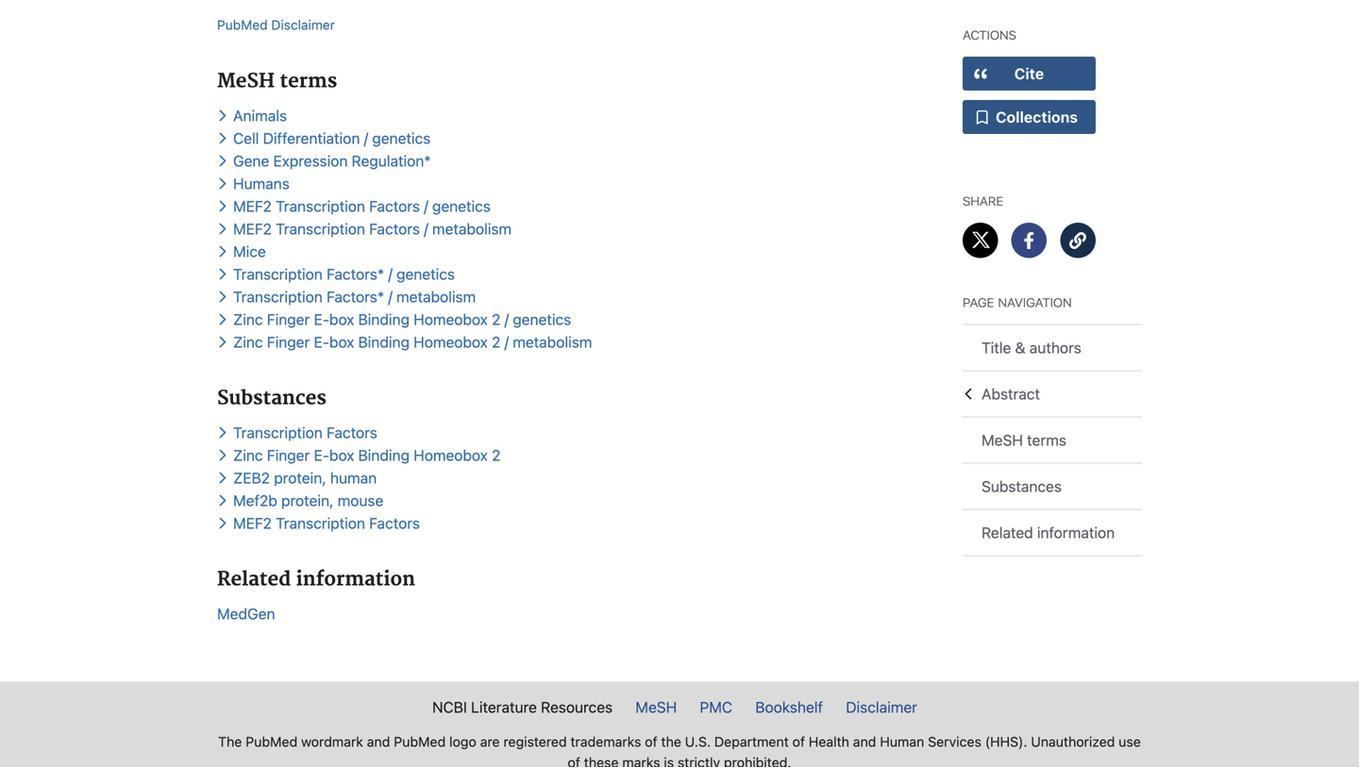 Task type: locate. For each thing, give the bounding box(es) containing it.
3 binding from the top
[[358, 446, 410, 464]]

binding up 'human'
[[358, 446, 410, 464]]

mef2b protein, mouse button
[[217, 492, 388, 510]]

the pubmed wordmark and pubmed logo are registered trademarks of the u.s. department of health and human services (hhs). unauthorized use of these marks is strictly prohibited.
[[218, 734, 1141, 768]]

share
[[963, 191, 1004, 209]]

1 horizontal spatial related information
[[982, 524, 1115, 542]]

related information
[[982, 524, 1115, 542], [217, 568, 415, 592]]

related
[[982, 524, 1034, 542], [217, 568, 291, 592]]

protein, up mef2b protein, mouse dropdown button
[[274, 469, 326, 487]]

cite button
[[963, 57, 1096, 91]]

1 vertical spatial factors*
[[327, 288, 384, 306]]

0 horizontal spatial substances
[[217, 386, 326, 411]]

0 vertical spatial zinc
[[233, 310, 263, 328]]

cell
[[233, 129, 259, 147]]

2 vertical spatial e-
[[314, 446, 329, 464]]

factors* down transcription factors* / genetics dropdown button
[[327, 288, 384, 306]]

pubmed right the
[[246, 734, 298, 750]]

0 vertical spatial box
[[329, 310, 354, 328]]

substances
[[217, 386, 326, 411], [982, 478, 1062, 496]]

2 inside transcription factors zinc finger e-box binding homeobox 2 zeb2 protein, human mef2b protein, mouse mef2 transcription factors
[[492, 446, 501, 464]]

use
[[1119, 734, 1141, 750]]

the
[[218, 734, 242, 750]]

1 vertical spatial substances
[[982, 478, 1062, 496]]

substances link
[[963, 464, 1142, 509]]

e-
[[314, 310, 329, 328], [314, 333, 329, 351], [314, 446, 329, 464]]

3 finger from the top
[[267, 446, 310, 464]]

1 vertical spatial information
[[296, 568, 415, 592]]

humans button
[[217, 174, 294, 192]]

1 vertical spatial finger
[[267, 333, 310, 351]]

mesh
[[217, 69, 275, 93], [982, 431, 1023, 449], [636, 698, 677, 716]]

2 and from the left
[[853, 734, 877, 750]]

3 2 from the top
[[492, 446, 501, 464]]

1 vertical spatial mesh
[[982, 431, 1023, 449]]

mef2 up the mice
[[233, 220, 272, 238]]

genetics
[[372, 129, 431, 147], [432, 197, 491, 215], [397, 265, 455, 283], [513, 310, 571, 328]]

human
[[330, 469, 377, 487]]

homeobox inside transcription factors zinc finger e-box binding homeobox 2 zeb2 protein, human mef2b protein, mouse mef2 transcription factors
[[414, 446, 488, 464]]

binding down zinc finger e-box binding homeobox 2 / genetics dropdown button
[[358, 333, 410, 351]]

are
[[480, 734, 500, 750]]

transcription
[[276, 197, 365, 215], [276, 220, 365, 238], [233, 265, 323, 283], [233, 288, 323, 306], [233, 424, 323, 442], [276, 514, 365, 532]]

is
[[664, 755, 674, 768]]

0 vertical spatial factors*
[[327, 265, 384, 283]]

factors*
[[327, 265, 384, 283], [327, 288, 384, 306]]

0 horizontal spatial related
[[217, 568, 291, 592]]

protein, down zeb2 protein, human dropdown button
[[281, 492, 334, 510]]

1 horizontal spatial terms
[[1027, 431, 1067, 449]]

0 vertical spatial finger
[[267, 310, 310, 328]]

metabolism
[[432, 220, 512, 238], [397, 288, 476, 306], [513, 333, 592, 351]]

1 vertical spatial zinc
[[233, 333, 263, 351]]

title & authors
[[982, 339, 1082, 357]]

1 horizontal spatial of
[[645, 734, 658, 750]]

and
[[367, 734, 390, 750], [853, 734, 877, 750]]

mef2 down "mef2b" at bottom left
[[233, 514, 272, 532]]

and right "health"
[[853, 734, 877, 750]]

2 vertical spatial binding
[[358, 446, 410, 464]]

1 vertical spatial homeobox
[[414, 333, 488, 351]]

1 zinc from the top
[[233, 310, 263, 328]]

related information down mef2 transcription factors dropdown button
[[217, 568, 415, 592]]

and right wordmark
[[367, 734, 390, 750]]

1 vertical spatial mesh terms
[[982, 431, 1067, 449]]

resources
[[541, 698, 613, 716]]

e- inside transcription factors zinc finger e-box binding homeobox 2 zeb2 protein, human mef2b protein, mouse mef2 transcription factors
[[314, 446, 329, 464]]

0 vertical spatial homeobox
[[414, 310, 488, 328]]

information down substances link
[[1037, 524, 1115, 542]]

pubmed
[[217, 17, 268, 32], [246, 734, 298, 750], [394, 734, 446, 750]]

1 mef2 from the top
[[233, 197, 272, 215]]

disclaimer
[[271, 17, 335, 32], [846, 698, 918, 716]]

protein,
[[274, 469, 326, 487], [281, 492, 334, 510]]

finger
[[267, 310, 310, 328], [267, 333, 310, 351], [267, 446, 310, 464]]

mef2 down humans dropdown button
[[233, 197, 272, 215]]

humans
[[233, 174, 290, 192]]

3 e- from the top
[[314, 446, 329, 464]]

2 factors* from the top
[[327, 288, 384, 306]]

3 mef2 from the top
[[233, 514, 272, 532]]

of left the
[[645, 734, 658, 750]]

zinc finger e-box binding homeobox 2 button
[[217, 446, 505, 464]]

mesh terms
[[217, 69, 337, 93], [982, 431, 1067, 449]]

0 vertical spatial e-
[[314, 310, 329, 328]]

0 vertical spatial 2
[[492, 310, 501, 328]]

1 vertical spatial mef2
[[233, 220, 272, 238]]

1 vertical spatial box
[[329, 333, 354, 351]]

binding up zinc finger e-box binding homeobox 2 / metabolism dropdown button
[[358, 310, 410, 328]]

1 vertical spatial binding
[[358, 333, 410, 351]]

2 vertical spatial finger
[[267, 446, 310, 464]]

0 horizontal spatial mesh
[[217, 69, 275, 93]]

1 vertical spatial 2
[[492, 333, 501, 351]]

factors* up the transcription factors* / metabolism dropdown button
[[327, 265, 384, 283]]

0 horizontal spatial terms
[[280, 69, 337, 93]]

0 vertical spatial disclaimer
[[271, 17, 335, 32]]

1 e- from the top
[[314, 310, 329, 328]]

factors up mef2 transcription factors / metabolism dropdown button at the top of the page
[[369, 197, 420, 215]]

pmc
[[700, 698, 733, 716]]

2 vertical spatial mef2
[[233, 514, 272, 532]]

1 horizontal spatial substances
[[982, 478, 1062, 496]]

factors
[[369, 197, 420, 215], [369, 220, 420, 238], [327, 424, 378, 442], [369, 514, 420, 532]]

substances up transcription factors dropdown button
[[217, 386, 326, 411]]

information down mef2 transcription factors dropdown button
[[296, 568, 415, 592]]

0 vertical spatial mef2
[[233, 197, 272, 215]]

1 horizontal spatial and
[[853, 734, 877, 750]]

trademarks
[[571, 734, 641, 750]]

prohibited.
[[724, 755, 792, 768]]

1 and from the left
[[367, 734, 390, 750]]

binding
[[358, 310, 410, 328], [358, 333, 410, 351], [358, 446, 410, 464]]

mesh up animals dropdown button
[[217, 69, 275, 93]]

substances down mesh terms link at bottom
[[982, 478, 1062, 496]]

2 vertical spatial zinc
[[233, 446, 263, 464]]

related down substances link
[[982, 524, 1034, 542]]

mesh down the abstract
[[982, 431, 1023, 449]]

0 horizontal spatial related information
[[217, 568, 415, 592]]

of
[[645, 734, 658, 750], [793, 734, 805, 750], [568, 755, 581, 768]]

0 vertical spatial mesh
[[217, 69, 275, 93]]

1 vertical spatial terms
[[1027, 431, 1067, 449]]

1 horizontal spatial information
[[1037, 524, 1115, 542]]

registered
[[504, 734, 567, 750]]

health
[[809, 734, 850, 750]]

of left "health"
[[793, 734, 805, 750]]

homeobox
[[414, 310, 488, 328], [414, 333, 488, 351], [414, 446, 488, 464]]

mouse
[[338, 492, 384, 510]]

regulation*
[[352, 152, 431, 170]]

information
[[1037, 524, 1115, 542], [296, 568, 415, 592]]

0 vertical spatial related
[[982, 524, 1034, 542]]

2
[[492, 310, 501, 328], [492, 333, 501, 351], [492, 446, 501, 464]]

0 vertical spatial substances
[[217, 386, 326, 411]]

0 vertical spatial metabolism
[[432, 220, 512, 238]]

related information down substances link
[[982, 524, 1115, 542]]

factors up zinc finger e-box binding homeobox 2 dropdown button
[[327, 424, 378, 442]]

terms
[[280, 69, 337, 93], [1027, 431, 1067, 449]]

box
[[329, 310, 354, 328], [329, 333, 354, 351], [329, 446, 354, 464]]

mesh up the
[[636, 698, 677, 716]]

zinc finger e-box binding homeobox 2 / metabolism button
[[217, 333, 597, 351]]

related up "medgen" link
[[217, 568, 291, 592]]

mef2
[[233, 197, 272, 215], [233, 220, 272, 238], [233, 514, 272, 532]]

0 vertical spatial related information
[[982, 524, 1115, 542]]

0 vertical spatial mesh terms
[[217, 69, 337, 93]]

2 vertical spatial homeobox
[[414, 446, 488, 464]]

terms down abstract link
[[1027, 431, 1067, 449]]

2 vertical spatial 2
[[492, 446, 501, 464]]

title
[[982, 339, 1012, 357]]

related information link
[[963, 510, 1142, 556]]

0 vertical spatial information
[[1037, 524, 1115, 542]]

mef2 transcription factors / metabolism button
[[217, 220, 517, 238]]

2 vertical spatial box
[[329, 446, 354, 464]]

3 box from the top
[[329, 446, 354, 464]]

bookshelf
[[756, 698, 823, 716]]

zeb2
[[233, 469, 270, 487]]

terms up differentiation
[[280, 69, 337, 93]]

mesh terms up "animals"
[[217, 69, 337, 93]]

0 horizontal spatial of
[[568, 755, 581, 768]]

0 vertical spatial binding
[[358, 310, 410, 328]]

the
[[661, 734, 682, 750]]

1 horizontal spatial mesh
[[636, 698, 677, 716]]

mice
[[233, 242, 266, 260]]

3 homeobox from the top
[[414, 446, 488, 464]]

differentiation
[[263, 129, 360, 147]]

abstract link
[[963, 372, 1142, 417]]

human
[[880, 734, 925, 750]]

ncbi literature resources
[[432, 698, 613, 716]]

these
[[584, 755, 619, 768]]

1 vertical spatial e-
[[314, 333, 329, 351]]

factors down the mouse
[[369, 514, 420, 532]]

2 zinc from the top
[[233, 333, 263, 351]]

2 vertical spatial metabolism
[[513, 333, 592, 351]]

1 horizontal spatial disclaimer
[[846, 698, 918, 716]]

3 zinc from the top
[[233, 446, 263, 464]]

animals cell differentiation / genetics gene expression regulation* humans mef2 transcription factors / genetics mef2 transcription factors / metabolism mice transcription factors* / genetics transcription factors* / metabolism zinc finger e-box binding homeobox 2 / genetics zinc finger e-box binding homeobox 2 / metabolism
[[233, 106, 592, 351]]

2 vertical spatial mesh
[[636, 698, 677, 716]]

marks
[[623, 755, 660, 768]]

abstract
[[982, 385, 1040, 403]]

of left these
[[568, 755, 581, 768]]

mesh terms down the abstract
[[982, 431, 1067, 449]]

page navigation
[[963, 293, 1072, 311]]

bookshelf link
[[746, 696, 833, 719]]

0 horizontal spatial and
[[367, 734, 390, 750]]

0 horizontal spatial mesh terms
[[217, 69, 337, 93]]

1 homeobox from the top
[[414, 310, 488, 328]]



Task type: vqa. For each thing, say whether or not it's contained in the screenshot.
middle 2
yes



Task type: describe. For each thing, give the bounding box(es) containing it.
services
[[928, 734, 982, 750]]

collections button
[[963, 100, 1096, 134]]

0 horizontal spatial information
[[296, 568, 415, 592]]

department
[[715, 734, 789, 750]]

disclaimer link
[[837, 696, 927, 719]]

zinc finger e-box binding homeobox 2 / genetics button
[[217, 310, 576, 328]]

zeb2 protein, human button
[[217, 469, 382, 487]]

unauthorized
[[1031, 734, 1115, 750]]

actions
[[963, 25, 1017, 43]]

logo
[[449, 734, 477, 750]]

(hhs).
[[985, 734, 1028, 750]]

1 2 from the top
[[492, 310, 501, 328]]

mef2 transcription factors button
[[217, 514, 425, 532]]

mef2 inside transcription factors zinc finger e-box binding homeobox 2 zeb2 protein, human mef2b protein, mouse mef2 transcription factors
[[233, 514, 272, 532]]

medgen
[[217, 605, 275, 623]]

1 horizontal spatial related
[[982, 524, 1034, 542]]

1 vertical spatial related
[[217, 568, 291, 592]]

u.s.
[[685, 734, 711, 750]]

1 finger from the top
[[267, 310, 310, 328]]

ncbi
[[432, 698, 467, 716]]

1 factors* from the top
[[327, 265, 384, 283]]

1 vertical spatial metabolism
[[397, 288, 476, 306]]

factors down mef2 transcription factors / genetics dropdown button
[[369, 220, 420, 238]]

2 horizontal spatial of
[[793, 734, 805, 750]]

zinc inside transcription factors zinc finger e-box binding homeobox 2 zeb2 protein, human mef2b protein, mouse mef2 transcription factors
[[233, 446, 263, 464]]

pubmed disclaimer
[[217, 17, 335, 32]]

gene
[[233, 152, 269, 170]]

mef2 transcription factors / genetics button
[[217, 197, 496, 215]]

collections
[[996, 108, 1078, 126]]

1 vertical spatial disclaimer
[[846, 698, 918, 716]]

animals button
[[217, 106, 292, 124]]

2 box from the top
[[329, 333, 354, 351]]

expression
[[273, 152, 348, 170]]

authors
[[1030, 339, 1082, 357]]

mesh link
[[626, 696, 687, 719]]

2 binding from the top
[[358, 333, 410, 351]]

2 finger from the top
[[267, 333, 310, 351]]

mesh inside "link"
[[636, 698, 677, 716]]

cite
[[1015, 65, 1044, 83]]

strictly
[[678, 755, 721, 768]]

2 horizontal spatial mesh
[[982, 431, 1023, 449]]

2 e- from the top
[[314, 333, 329, 351]]

&
[[1015, 339, 1026, 357]]

1 horizontal spatial mesh terms
[[982, 431, 1067, 449]]

animals
[[233, 106, 287, 124]]

page
[[963, 293, 995, 311]]

gene expression regulation* button
[[217, 152, 436, 170]]

0 vertical spatial protein,
[[274, 469, 326, 487]]

transcription factors* / metabolism button
[[217, 288, 481, 306]]

1 vertical spatial protein,
[[281, 492, 334, 510]]

2 mef2 from the top
[[233, 220, 272, 238]]

finger inside transcription factors zinc finger e-box binding homeobox 2 zeb2 protein, human mef2b protein, mouse mef2 transcription factors
[[267, 446, 310, 464]]

pubmed left logo
[[394, 734, 446, 750]]

1 box from the top
[[329, 310, 354, 328]]

2 homeobox from the top
[[414, 333, 488, 351]]

title & authors link
[[963, 325, 1142, 371]]

1 binding from the top
[[358, 310, 410, 328]]

pmc link
[[691, 696, 742, 719]]

binding inside transcription factors zinc finger e-box binding homeobox 2 zeb2 protein, human mef2b protein, mouse mef2 transcription factors
[[358, 446, 410, 464]]

pubmed disclaimer link
[[217, 17, 335, 32]]

navigation
[[998, 293, 1072, 311]]

mesh terms link
[[963, 418, 1142, 463]]

box inside transcription factors zinc finger e-box binding homeobox 2 zeb2 protein, human mef2b protein, mouse mef2 transcription factors
[[329, 446, 354, 464]]

literature
[[471, 698, 537, 716]]

0 horizontal spatial disclaimer
[[271, 17, 335, 32]]

cell differentiation / genetics button
[[217, 129, 435, 147]]

mice button
[[217, 242, 271, 260]]

wordmark
[[301, 734, 363, 750]]

pubmed up animals dropdown button
[[217, 17, 268, 32]]

transcription factors button
[[217, 424, 382, 442]]

medgen link
[[217, 605, 275, 623]]

0 vertical spatial terms
[[280, 69, 337, 93]]

2 2 from the top
[[492, 333, 501, 351]]

1 vertical spatial related information
[[217, 568, 415, 592]]

transcription factors* / genetics button
[[217, 265, 460, 283]]

transcription factors zinc finger e-box binding homeobox 2 zeb2 protein, human mef2b protein, mouse mef2 transcription factors
[[233, 424, 501, 532]]

mef2b
[[233, 492, 277, 510]]



